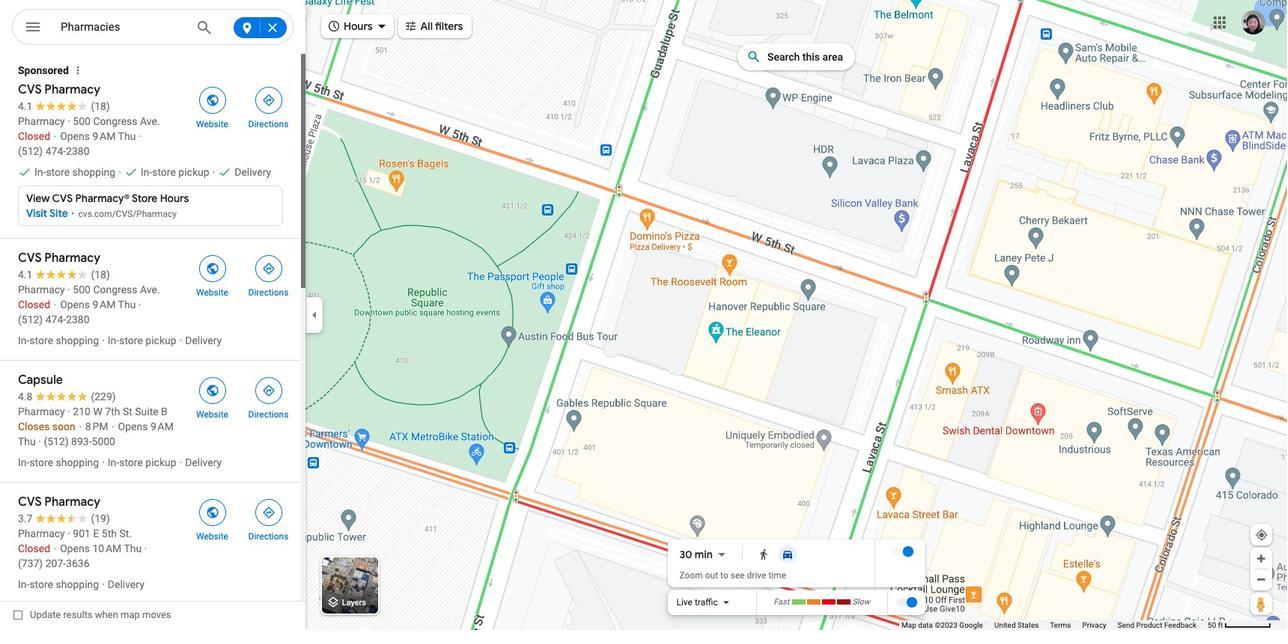Task type: vqa. For each thing, say whether or not it's contained in the screenshot.
Cvs
yes



Task type: locate. For each thing, give the bounding box(es) containing it.
footer
[[902, 621, 1208, 630]]

update
[[30, 610, 61, 621]]

3 directions from the top
[[248, 410, 289, 420]]

directions button for third "website" link from the top of the results for pharmacies feed
[[240, 373, 297, 421]]

min
[[695, 548, 713, 562]]

out
[[705, 571, 718, 581]]

2 website image from the top
[[206, 262, 219, 276]]

2 directions button from the top
[[240, 251, 297, 299]]

website image for directions button within cvs pharmacy element
[[206, 94, 219, 107]]

directions
[[248, 119, 289, 130], [248, 288, 289, 298], [248, 410, 289, 420], [248, 532, 289, 542]]

2 website from the top
[[196, 288, 228, 298]]

website link inside cvs pharmacy element
[[184, 82, 240, 130]]

1 website image from the top
[[206, 94, 219, 107]]

1 website link from the top
[[184, 82, 240, 130]]

send
[[1118, 622, 1135, 630]]

50 ft
[[1208, 622, 1223, 630]]

1 horizontal spatial hours
[[344, 19, 373, 33]]

3 website from the top
[[196, 410, 228, 420]]


[[404, 18, 418, 34]]

directions button
[[240, 82, 297, 130], [240, 251, 297, 299], [240, 373, 297, 421], [240, 495, 297, 543]]

0 vertical spatial hours
[[344, 19, 373, 33]]

hours right 
[[344, 19, 373, 33]]

search this area
[[767, 51, 843, 63]]

states
[[1018, 622, 1039, 630]]

None radio
[[776, 546, 800, 564]]

4 directions from the top
[[248, 532, 289, 542]]


[[24, 16, 42, 37]]

1 website from the top
[[196, 119, 228, 130]]

cvs pharmacy element
[[0, 54, 301, 238]]

directions for directions button related to 2nd "website" link from the top of the results for pharmacies feed
[[248, 288, 289, 298]]

show your location image
[[1255, 529, 1268, 542]]

1 vertical spatial hours
[[160, 192, 189, 205]]

2 directions image from the top
[[262, 384, 275, 398]]

data
[[918, 622, 933, 630]]

visit site
[[26, 207, 68, 220]]

1 directions from the top
[[248, 119, 289, 130]]

4 directions button from the top
[[240, 495, 297, 543]]

united states
[[994, 622, 1039, 630]]

drive
[[747, 571, 766, 581]]

website for fourth "website" link from the top of the results for pharmacies feed
[[196, 532, 228, 542]]

1 directions image from the top
[[262, 262, 275, 276]]

search
[[767, 51, 800, 63]]

search this area button
[[738, 43, 855, 70]]

footer containing map data ©2023 google
[[902, 621, 1208, 630]]


[[327, 18, 341, 34]]

map
[[902, 622, 916, 630]]

zoom out to see drive time
[[680, 571, 786, 581]]

directions image
[[262, 94, 275, 107]]

website link
[[184, 82, 240, 130], [184, 251, 240, 299], [184, 373, 240, 421], [184, 495, 240, 543]]

directions for directions button associated with third "website" link from the top of the results for pharmacies feed
[[248, 410, 289, 420]]

2 vertical spatial directions image
[[262, 506, 275, 520]]

none field inside 'pharmacies' field
[[61, 18, 185, 36]]

 all filters
[[404, 18, 463, 34]]

3 directions image from the top
[[262, 506, 275, 520]]

directions button inside cvs pharmacy element
[[240, 82, 297, 130]]

3 directions button from the top
[[240, 373, 297, 421]]

3 website image from the top
[[206, 384, 219, 398]]

0 vertical spatial directions image
[[262, 262, 275, 276]]

results
[[63, 610, 93, 621]]

directions image
[[262, 262, 275, 276], [262, 384, 275, 398], [262, 506, 275, 520]]

Update results when map moves checkbox
[[13, 606, 171, 625]]

website for "website" link inside the cvs pharmacy element
[[196, 119, 228, 130]]

website inside cvs pharmacy element
[[196, 119, 228, 130]]

2 website link from the top
[[184, 251, 240, 299]]

directions inside cvs pharmacy element
[[248, 119, 289, 130]]

 search field
[[12, 9, 294, 48]]

1 directions button from the top
[[240, 82, 297, 130]]

4 website image from the top
[[206, 506, 219, 520]]

layers
[[342, 599, 366, 608]]

view cvs pharmacy® store hours
[[26, 192, 189, 205]]

©2023
[[935, 622, 958, 630]]

all
[[421, 19, 433, 33]]

map data ©2023 google
[[902, 622, 983, 630]]

2 directions from the top
[[248, 288, 289, 298]]

website image
[[206, 94, 219, 107], [206, 262, 219, 276], [206, 384, 219, 398], [206, 506, 219, 520]]

walking image
[[758, 549, 770, 561]]

website
[[196, 119, 228, 130], [196, 288, 228, 298], [196, 410, 228, 420], [196, 532, 228, 542]]

0 horizontal spatial hours
[[160, 192, 189, 205]]

 hours
[[327, 18, 373, 34]]

hours
[[344, 19, 373, 33], [160, 192, 189, 205]]

driving image
[[782, 549, 794, 561]]

live
[[677, 598, 693, 608]]

show street view coverage image
[[1251, 593, 1272, 616]]

ft
[[1218, 622, 1223, 630]]

united
[[994, 622, 1016, 630]]

footer inside google maps element
[[902, 621, 1208, 630]]

terms button
[[1050, 621, 1071, 630]]

live traffic
[[677, 598, 718, 608]]

directions for directions button within cvs pharmacy element
[[248, 119, 289, 130]]

hours right store
[[160, 192, 189, 205]]

visit
[[26, 207, 47, 220]]

None field
[[61, 18, 185, 36]]

1 vertical spatial directions image
[[262, 384, 275, 398]]

4 website from the top
[[196, 532, 228, 542]]

area
[[823, 51, 843, 63]]

cvs.com/cvs/pharmacy
[[78, 209, 177, 219]]

store
[[132, 192, 158, 205]]

privacy button
[[1082, 621, 1107, 630]]

None radio
[[752, 546, 776, 564]]

website image inside cvs pharmacy element
[[206, 94, 219, 107]]

see
[[731, 571, 745, 581]]

results for pharmacies feed
[[0, 54, 306, 604]]



Task type: describe. For each thing, give the bounding box(es) containing it.
cvs
[[52, 192, 73, 205]]

50 ft button
[[1208, 622, 1271, 630]]

directions image for fourth "website" link from the top of the results for pharmacies feed
[[262, 506, 275, 520]]

 button
[[12, 9, 54, 48]]

privacy
[[1082, 622, 1107, 630]]

website image for directions button related to 2nd "website" link from the top of the results for pharmacies feed
[[206, 262, 219, 276]]

 Show traffic  checkbox
[[896, 597, 917, 609]]

directions button for "website" link inside the cvs pharmacy element
[[240, 82, 297, 130]]

directions for directions button corresponding to fourth "website" link from the top of the results for pharmacies feed
[[248, 532, 289, 542]]

directions image for 2nd "website" link from the top of the results for pharmacies feed
[[262, 262, 275, 276]]

directions button for 2nd "website" link from the top of the results for pharmacies feed
[[240, 251, 297, 299]]

hours inside  hours
[[344, 19, 373, 33]]

30 min
[[680, 548, 713, 562]]

website for 2nd "website" link from the top of the results for pharmacies feed
[[196, 288, 228, 298]]

zoom in image
[[1256, 553, 1267, 565]]

google account: michele murakami  
(michele.murakami@adept.ai) image
[[1242, 10, 1265, 34]]

fast
[[774, 598, 789, 607]]

filters
[[435, 19, 463, 33]]

feedback
[[1164, 622, 1197, 630]]

product
[[1136, 622, 1163, 630]]

directions button for fourth "website" link from the top of the results for pharmacies feed
[[240, 495, 297, 543]]

terms
[[1050, 622, 1071, 630]]

3 website link from the top
[[184, 373, 240, 421]]

directions image for third "website" link from the top of the results for pharmacies feed
[[262, 384, 275, 398]]

this
[[803, 51, 820, 63]]

view
[[26, 192, 50, 205]]

hours inside cvs pharmacy element
[[160, 192, 189, 205]]

live traffic option
[[677, 598, 718, 608]]

Pharmacies field
[[12, 9, 294, 46]]

time
[[769, 571, 786, 581]]

send product feedback button
[[1118, 621, 1197, 630]]

send product feedback
[[1118, 622, 1197, 630]]

Turn off travel time tool checkbox
[[891, 547, 913, 557]]

zoom
[[680, 571, 703, 581]]

united states button
[[994, 621, 1039, 630]]

zoom out image
[[1256, 574, 1267, 586]]

google
[[959, 622, 983, 630]]

to
[[720, 571, 728, 581]]

collapse side panel image
[[306, 307, 323, 323]]

none radio inside google maps element
[[752, 546, 776, 564]]

30
[[680, 548, 692, 562]]

pharmacy®
[[75, 192, 130, 205]]

website image for directions button associated with third "website" link from the top of the results for pharmacies feed
[[206, 384, 219, 398]]

when
[[95, 610, 118, 621]]

website image for directions button corresponding to fourth "website" link from the top of the results for pharmacies feed
[[206, 506, 219, 520]]

google maps element
[[0, 0, 1287, 630]]

50
[[1208, 622, 1216, 630]]

4 website link from the top
[[184, 495, 240, 543]]

traffic
[[695, 598, 718, 608]]

website for third "website" link from the top of the results for pharmacies feed
[[196, 410, 228, 420]]

site
[[49, 207, 68, 220]]

30 min button
[[680, 546, 731, 564]]

update results when map moves
[[30, 610, 171, 621]]

turn off travel time tool image
[[903, 547, 913, 557]]

moves
[[142, 610, 171, 621]]

slow
[[852, 598, 870, 607]]

map
[[121, 610, 140, 621]]



